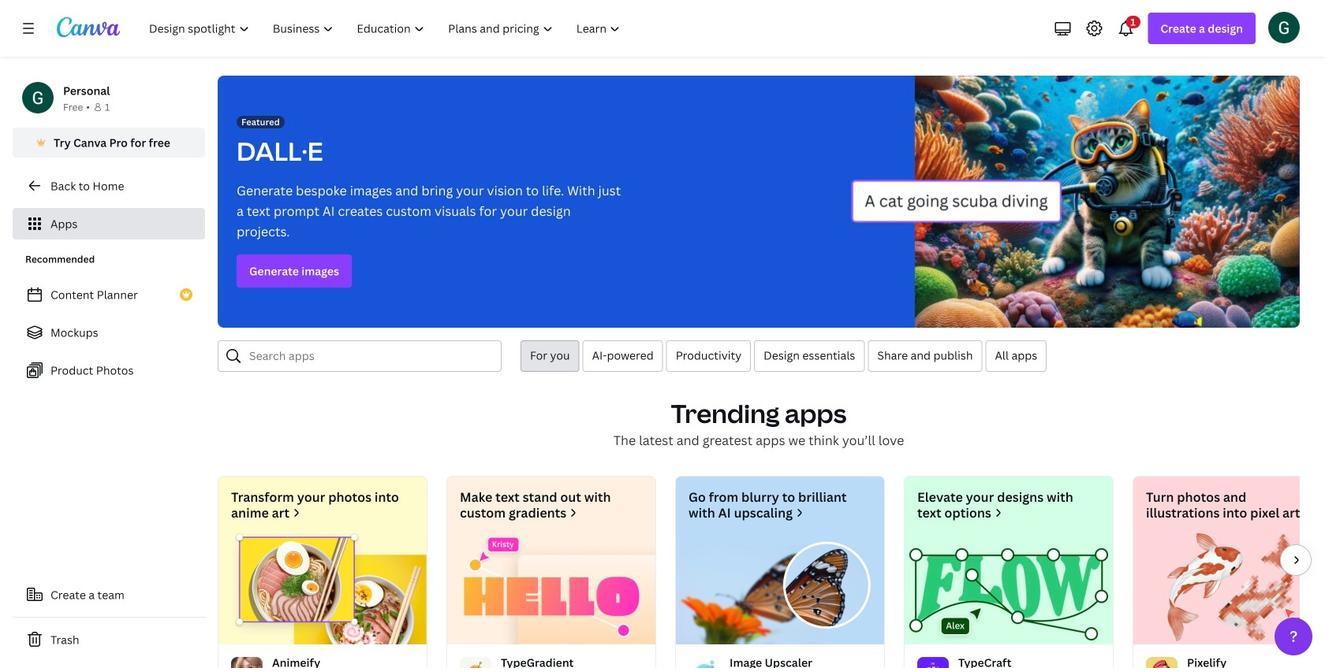 Task type: vqa. For each thing, say whether or not it's contained in the screenshot.
the leftmost how
no



Task type: locate. For each thing, give the bounding box(es) containing it.
greg robinson image
[[1268, 12, 1300, 43]]

an image with a cursor next to a text box containing the prompt "a cat going scuba diving" to generate an image. the generated image of a cat doing scuba diving is behind the text box. image
[[851, 76, 1300, 328]]

typecraft image
[[905, 534, 1113, 645]]

pixelify image
[[1133, 534, 1325, 645]]

list
[[13, 279, 205, 386]]

top level navigation element
[[139, 13, 634, 44]]

Input field to search for apps search field
[[249, 342, 491, 371]]



Task type: describe. For each thing, give the bounding box(es) containing it.
animeify image
[[218, 534, 427, 645]]

typegradient image
[[447, 534, 655, 645]]

image upscaler image
[[676, 534, 884, 645]]



